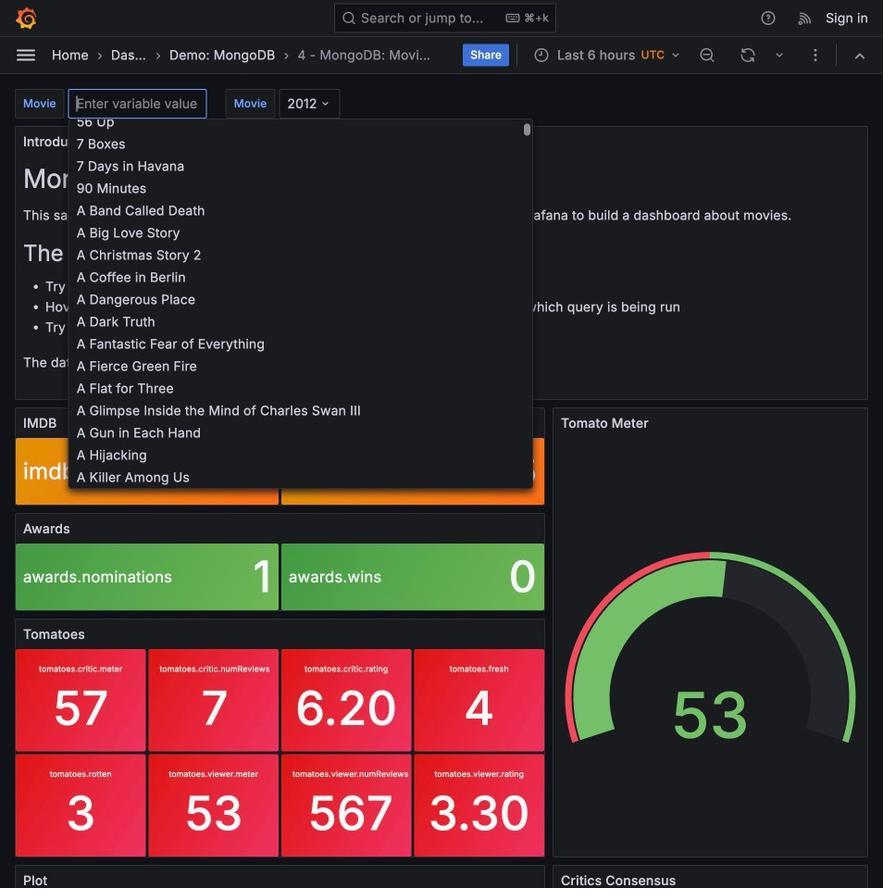 Task type: locate. For each thing, give the bounding box(es) containing it.
Enter variable value text field
[[68, 89, 207, 119]]

None button
[[69, 110, 533, 132], [69, 132, 533, 154], [69, 154, 533, 176], [69, 176, 533, 199], [69, 199, 533, 221], [69, 221, 533, 243], [69, 243, 533, 265], [69, 265, 533, 288], [69, 288, 533, 310], [69, 310, 533, 332], [69, 332, 533, 354], [69, 354, 533, 377], [69, 377, 533, 399], [69, 399, 533, 421], [69, 421, 533, 443], [69, 443, 533, 465], [69, 465, 533, 488], [69, 488, 533, 510], [69, 110, 533, 132], [69, 132, 533, 154], [69, 154, 533, 176], [69, 176, 533, 199], [69, 199, 533, 221], [69, 221, 533, 243], [69, 243, 533, 265], [69, 265, 533, 288], [69, 288, 533, 310], [69, 310, 533, 332], [69, 332, 533, 354], [69, 354, 533, 377], [69, 377, 533, 399], [69, 399, 533, 421], [69, 421, 533, 443], [69, 443, 533, 465], [69, 465, 533, 488], [69, 488, 533, 510]]

zoom out time range image
[[699, 47, 716, 63]]

auto refresh turned off. choose refresh time interval image
[[773, 48, 787, 63]]

grafana image
[[15, 7, 37, 29]]



Task type: describe. For each thing, give the bounding box(es) containing it.
open menu image
[[15, 44, 37, 66]]

show more items image
[[808, 47, 825, 63]]

news image
[[798, 10, 814, 26]]

refresh dashboard image
[[740, 47, 757, 63]]

help image
[[761, 10, 777, 26]]



Task type: vqa. For each thing, say whether or not it's contained in the screenshot.
Show more items image
yes



